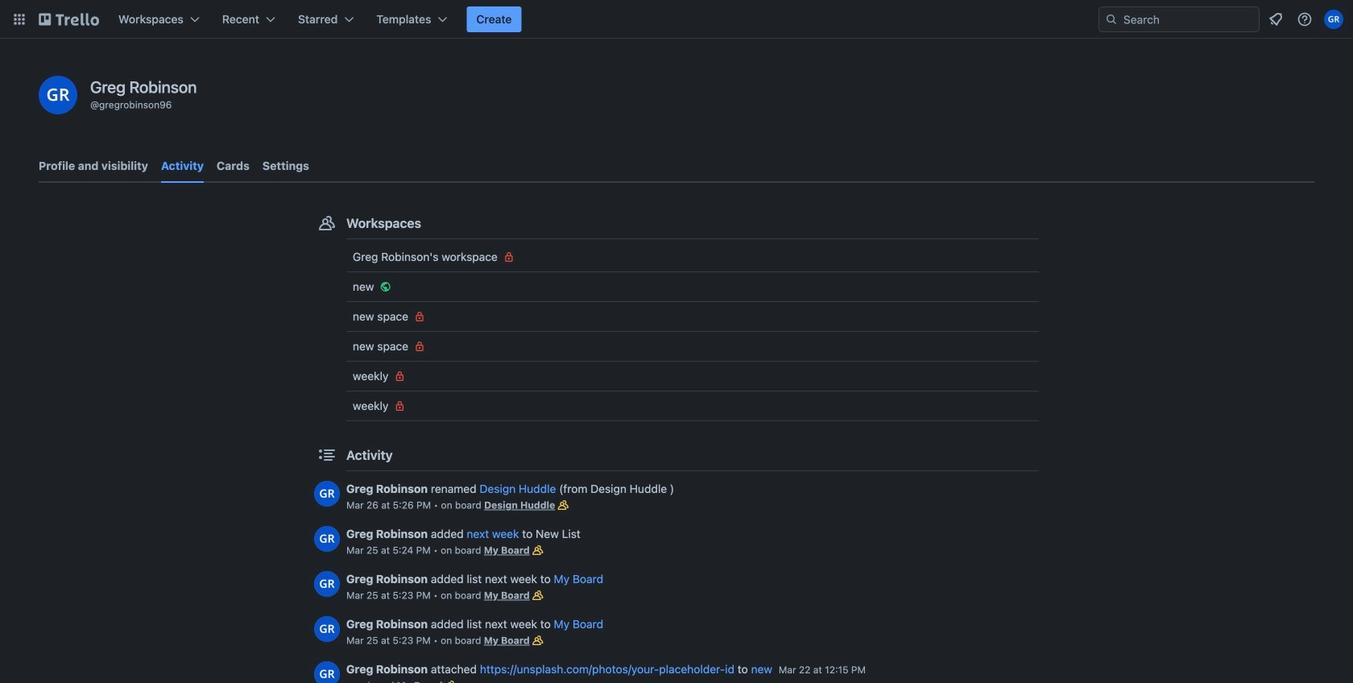 Task type: describe. For each thing, give the bounding box(es) containing it.
open information menu image
[[1297, 11, 1313, 27]]

all members of the workspace can see and edit this board. image
[[530, 633, 546, 649]]

Search field
[[1099, 6, 1260, 32]]

primary element
[[0, 0, 1354, 39]]

1 vertical spatial greg robinson (gregrobinson96) image
[[314, 571, 340, 597]]

back to home image
[[39, 6, 99, 32]]

1 horizontal spatial sm image
[[412, 338, 428, 355]]



Task type: locate. For each thing, give the bounding box(es) containing it.
greg robinson (gregrobinson96) image
[[39, 76, 77, 114], [314, 571, 340, 597], [314, 662, 340, 683]]

0 notifications image
[[1267, 10, 1286, 29]]

0 horizontal spatial sm image
[[392, 398, 408, 414]]

sm image
[[412, 338, 428, 355], [392, 398, 408, 414]]

0 vertical spatial greg robinson (gregrobinson96) image
[[39, 76, 77, 114]]

2 vertical spatial greg robinson (gregrobinson96) image
[[314, 662, 340, 683]]

greg robinson (gregrobinson96) image
[[1325, 10, 1344, 29], [314, 481, 340, 507], [314, 526, 340, 552], [314, 616, 340, 642]]

0 vertical spatial sm image
[[412, 338, 428, 355]]

1 vertical spatial sm image
[[392, 398, 408, 414]]

search image
[[1105, 13, 1118, 26]]

sm image
[[501, 249, 517, 265], [378, 279, 394, 295], [412, 309, 428, 325], [392, 368, 408, 384]]

all members of the workspace can see and edit this board. image
[[555, 497, 572, 513], [530, 542, 546, 558], [530, 587, 546, 604], [443, 678, 459, 683]]



Task type: vqa. For each thing, say whether or not it's contained in the screenshot.
sm image
yes



